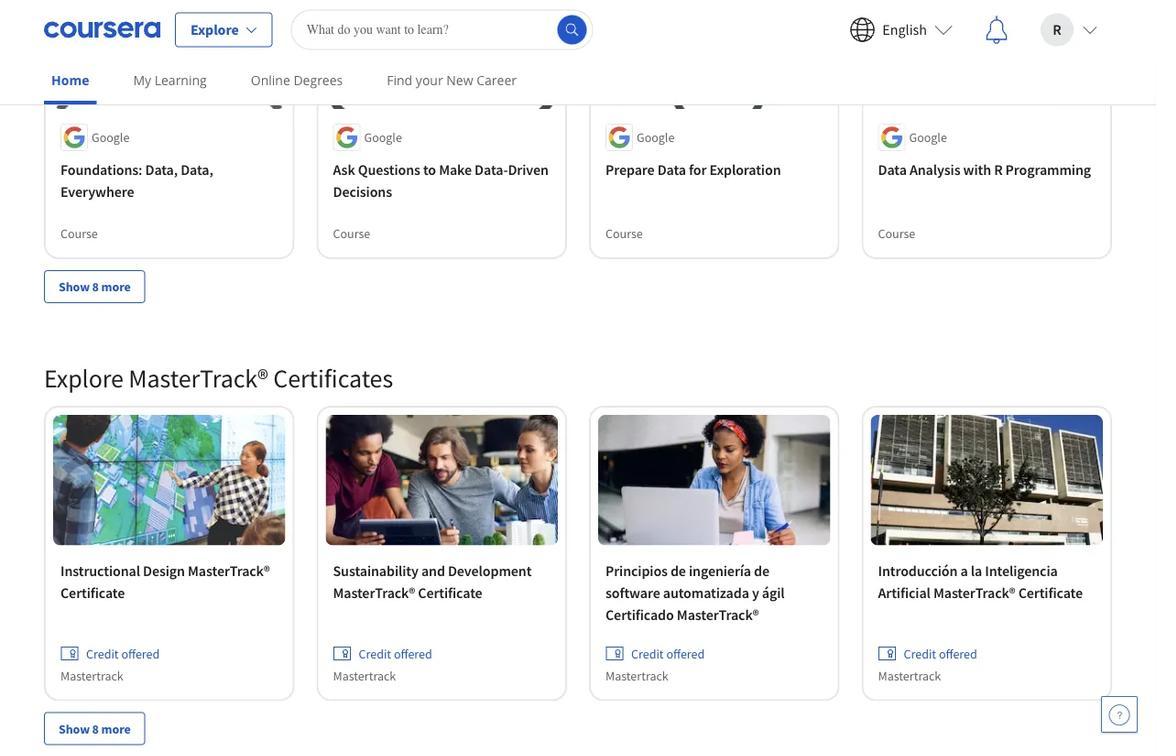 Task type: vqa. For each thing, say whether or not it's contained in the screenshot.
1st offered from right
yes



Task type: locate. For each thing, give the bounding box(es) containing it.
my learning
[[133, 71, 207, 89]]

ágil
[[762, 584, 785, 602]]

offered down sustainability and development mastertrack® certificate
[[394, 645, 432, 662]]

3 offered from the left
[[667, 645, 705, 662]]

show 8 more
[[59, 278, 131, 295], [59, 721, 131, 737]]

coursera image
[[44, 15, 160, 44]]

principios
[[606, 562, 668, 580]]

a
[[961, 562, 968, 580]]

analysis
[[910, 160, 961, 178]]

data,
[[145, 160, 178, 178], [181, 160, 213, 178]]

more inside popular in data science collection element
[[101, 278, 131, 295]]

programming
[[1006, 160, 1091, 178]]

2 google from the left
[[364, 129, 402, 145]]

None search field
[[291, 10, 594, 50]]

3 google from the left
[[637, 129, 675, 145]]

2 show 8 more button from the top
[[44, 712, 145, 745]]

my
[[133, 71, 151, 89]]

1 show from the top
[[59, 278, 90, 295]]

2 8 from the top
[[92, 721, 99, 737]]

your
[[416, 71, 443, 89]]

home
[[51, 71, 89, 89]]

google up foundations:
[[92, 129, 130, 145]]

credit offered down 'instructional design mastertrack® certificate'
[[86, 645, 160, 662]]

2 credit offered from the left
[[359, 645, 432, 662]]

4 credit offered from the left
[[904, 645, 978, 662]]

8
[[92, 278, 99, 295], [92, 721, 99, 737]]

english
[[883, 21, 927, 39]]

credit for principios de ingeniería de software automatizada y ágil certificado mastertrack®
[[631, 645, 664, 662]]

find your new career link
[[380, 60, 524, 101]]

2 data from the left
[[878, 160, 907, 178]]

sustainability and development mastertrack® certificate link
[[333, 560, 551, 604]]

online
[[251, 71, 290, 89]]

google
[[92, 129, 130, 145], [364, 129, 402, 145], [637, 129, 675, 145], [909, 129, 947, 145]]

explore inside 'popup button'
[[191, 21, 239, 39]]

4 credit from the left
[[904, 645, 937, 662]]

data analysis with r programming
[[878, 160, 1091, 178]]

0 vertical spatial 8
[[92, 278, 99, 295]]

mastertrack® inside introducción a la inteligencia artificial mastertrack® certificate
[[934, 584, 1016, 602]]

2 mastertrack from the left
[[333, 667, 396, 684]]

certificate down instructional
[[60, 584, 125, 602]]

introducción a la inteligencia artificial mastertrack® certificate link
[[878, 560, 1096, 604]]

3 certificate from the left
[[1019, 584, 1083, 602]]

1 offered from the left
[[121, 645, 160, 662]]

y
[[752, 584, 759, 602]]

1 vertical spatial 8
[[92, 721, 99, 737]]

data-
[[475, 160, 508, 178]]

1 horizontal spatial certificate
[[418, 584, 483, 602]]

1 horizontal spatial data,
[[181, 160, 213, 178]]

everywhere
[[60, 182, 134, 200]]

1 show 8 more from the top
[[59, 278, 131, 295]]

1 vertical spatial r
[[994, 160, 1003, 178]]

instructional
[[60, 562, 140, 580]]

1 8 from the top
[[92, 278, 99, 295]]

foundations:
[[60, 160, 142, 178]]

2 de from the left
[[754, 562, 770, 580]]

software
[[606, 584, 660, 602]]

4 course from the left
[[878, 225, 916, 242]]

and
[[421, 562, 445, 580]]

credit
[[86, 645, 119, 662], [359, 645, 391, 662], [631, 645, 664, 662], [904, 645, 937, 662]]

course for prepare data for exploration
[[606, 225, 643, 242]]

google up "prepare"
[[637, 129, 675, 145]]

offered down certificado
[[667, 645, 705, 662]]

google for data,
[[92, 129, 130, 145]]

data left for
[[658, 160, 686, 178]]

3 credit offered from the left
[[631, 645, 705, 662]]

1 data from the left
[[658, 160, 686, 178]]

data, down learning in the top of the page
[[181, 160, 213, 178]]

offered down 'instructional design mastertrack® certificate'
[[121, 645, 160, 662]]

credit for introducción a la inteligencia artificial mastertrack® certificate
[[904, 645, 937, 662]]

certificate down and
[[418, 584, 483, 602]]

certificate
[[60, 584, 125, 602], [418, 584, 483, 602], [1019, 584, 1083, 602]]

4 mastertrack from the left
[[878, 667, 941, 684]]

2 data, from the left
[[181, 160, 213, 178]]

0 vertical spatial more
[[101, 278, 131, 295]]

0 horizontal spatial r
[[994, 160, 1003, 178]]

credit down sustainability
[[359, 645, 391, 662]]

1 certificate from the left
[[60, 584, 125, 602]]

credit offered down certificado
[[631, 645, 705, 662]]

credit offered for instructional
[[86, 645, 160, 662]]

data left analysis
[[878, 160, 907, 178]]

4 google from the left
[[909, 129, 947, 145]]

data, right foundations:
[[145, 160, 178, 178]]

mastertrack® inside sustainability and development mastertrack® certificate
[[333, 584, 415, 602]]

0 horizontal spatial data
[[658, 160, 686, 178]]

explore
[[191, 21, 239, 39], [44, 362, 124, 394]]

find your new career
[[387, 71, 517, 89]]

1 vertical spatial show 8 more
[[59, 721, 131, 737]]

1 vertical spatial show
[[59, 721, 90, 737]]

credit down instructional
[[86, 645, 119, 662]]

english button
[[835, 0, 968, 59]]

1 horizontal spatial explore
[[191, 21, 239, 39]]

introducción a la inteligencia artificial mastertrack® certificate
[[878, 562, 1083, 602]]

1 horizontal spatial de
[[754, 562, 770, 580]]

explore mastertrack® certificates collection element
[[33, 332, 1123, 751]]

certificate inside introducción a la inteligencia artificial mastertrack® certificate
[[1019, 584, 1083, 602]]

0 horizontal spatial de
[[671, 562, 686, 580]]

credit offered
[[86, 645, 160, 662], [359, 645, 432, 662], [631, 645, 705, 662], [904, 645, 978, 662]]

mastertrack for instructional design mastertrack® certificate
[[60, 667, 124, 684]]

2 more from the top
[[101, 721, 131, 737]]

ask
[[333, 160, 355, 178]]

course down everywhere
[[60, 225, 98, 242]]

online degrees link
[[244, 60, 350, 101]]

2 show from the top
[[59, 721, 90, 737]]

credit for sustainability and development mastertrack® certificate
[[359, 645, 391, 662]]

mastertrack®
[[129, 362, 268, 394], [188, 562, 270, 580], [333, 584, 415, 602], [934, 584, 1016, 602], [677, 606, 759, 624]]

1 credit from the left
[[86, 645, 119, 662]]

artificial
[[878, 584, 931, 602]]

mastertrack
[[60, 667, 124, 684], [333, 667, 396, 684], [606, 667, 669, 684], [878, 667, 941, 684]]

google up the questions
[[364, 129, 402, 145]]

3 course from the left
[[606, 225, 643, 242]]

credit offered down artificial
[[904, 645, 978, 662]]

1 google from the left
[[92, 129, 130, 145]]

show inside popular in data science collection element
[[59, 278, 90, 295]]

2 horizontal spatial certificate
[[1019, 584, 1083, 602]]

2 certificate from the left
[[418, 584, 483, 602]]

0 vertical spatial r
[[1053, 21, 1062, 39]]

google for questions
[[364, 129, 402, 145]]

What do you want to learn? text field
[[291, 10, 594, 50]]

2 course from the left
[[333, 225, 370, 242]]

show 8 more button inside popular in data science collection element
[[44, 270, 145, 303]]

de up automatizada
[[671, 562, 686, 580]]

1 vertical spatial more
[[101, 721, 131, 737]]

google for analysis
[[909, 129, 947, 145]]

0 vertical spatial show 8 more button
[[44, 270, 145, 303]]

home link
[[44, 60, 97, 104]]

0 vertical spatial explore
[[191, 21, 239, 39]]

r
[[1053, 21, 1062, 39], [994, 160, 1003, 178]]

offered down introducción a la inteligencia artificial mastertrack® certificate
[[939, 645, 978, 662]]

2 credit from the left
[[359, 645, 391, 662]]

credit offered down sustainability and development mastertrack® certificate
[[359, 645, 432, 662]]

1 horizontal spatial data
[[878, 160, 907, 178]]

inteligencia
[[985, 562, 1058, 580]]

google up analysis
[[909, 129, 947, 145]]

prepare data for exploration
[[606, 160, 781, 178]]

1 vertical spatial explore
[[44, 362, 124, 394]]

course
[[60, 225, 98, 242], [333, 225, 370, 242], [606, 225, 643, 242], [878, 225, 916, 242]]

certificate inside sustainability and development mastertrack® certificate
[[418, 584, 483, 602]]

show
[[59, 278, 90, 295], [59, 721, 90, 737]]

course down analysis
[[878, 225, 916, 242]]

de up y
[[754, 562, 770, 580]]

decisions
[[333, 182, 392, 200]]

1 horizontal spatial r
[[1053, 21, 1062, 39]]

show 8 more button
[[44, 270, 145, 303], [44, 712, 145, 745]]

0 vertical spatial show 8 more
[[59, 278, 131, 295]]

mastertrack for introducción a la inteligencia artificial mastertrack® certificate
[[878, 667, 941, 684]]

sustainability
[[333, 562, 419, 580]]

explore for explore mastertrack® certificates
[[44, 362, 124, 394]]

course down "prepare"
[[606, 225, 643, 242]]

driven
[[508, 160, 549, 178]]

1 mastertrack from the left
[[60, 667, 124, 684]]

0 horizontal spatial data,
[[145, 160, 178, 178]]

certificate down inteligencia
[[1019, 584, 1083, 602]]

more
[[101, 278, 131, 295], [101, 721, 131, 737]]

2 show 8 more from the top
[[59, 721, 131, 737]]

3 mastertrack from the left
[[606, 667, 669, 684]]

0 vertical spatial show
[[59, 278, 90, 295]]

0 horizontal spatial certificate
[[60, 584, 125, 602]]

data
[[658, 160, 686, 178], [878, 160, 907, 178]]

1 more from the top
[[101, 278, 131, 295]]

credit down certificado
[[631, 645, 664, 662]]

2 offered from the left
[[394, 645, 432, 662]]

4 offered from the left
[[939, 645, 978, 662]]

1 show 8 more button from the top
[[44, 270, 145, 303]]

de
[[671, 562, 686, 580], [754, 562, 770, 580]]

prepare
[[606, 160, 655, 178]]

offered for design
[[121, 645, 160, 662]]

offered
[[121, 645, 160, 662], [394, 645, 432, 662], [667, 645, 705, 662], [939, 645, 978, 662]]

1 data, from the left
[[145, 160, 178, 178]]

make
[[439, 160, 472, 178]]

course down "decisions"
[[333, 225, 370, 242]]

with
[[964, 160, 992, 178]]

1 vertical spatial show 8 more button
[[44, 712, 145, 745]]

1 course from the left
[[60, 225, 98, 242]]

credit down artificial
[[904, 645, 937, 662]]

1 credit offered from the left
[[86, 645, 160, 662]]

1 de from the left
[[671, 562, 686, 580]]

ask questions to make data-driven decisions
[[333, 160, 549, 200]]

8 inside popular in data science collection element
[[92, 278, 99, 295]]

popular in data science collection element
[[33, 0, 1123, 332]]

learning
[[155, 71, 207, 89]]

3 credit from the left
[[631, 645, 664, 662]]

instructional design mastertrack® certificate link
[[60, 560, 278, 604]]

0 horizontal spatial explore
[[44, 362, 124, 394]]



Task type: describe. For each thing, give the bounding box(es) containing it.
foundations: data, data, everywhere
[[60, 160, 213, 200]]

mastertrack® inside principios de ingeniería de software automatizada y ágil certificado mastertrack®
[[677, 606, 759, 624]]

design
[[143, 562, 185, 580]]

credit offered for principios
[[631, 645, 705, 662]]

data analysis with r programming link
[[878, 158, 1096, 180]]

course for data analysis with r programming
[[878, 225, 916, 242]]

show inside explore mastertrack® certificates collection element
[[59, 721, 90, 737]]

show 8 more inside popular in data science collection element
[[59, 278, 131, 295]]

development
[[448, 562, 532, 580]]

explore for explore
[[191, 21, 239, 39]]

offered for de
[[667, 645, 705, 662]]

principios de ingeniería de software automatizada y ágil certificado mastertrack®
[[606, 562, 785, 624]]

offered for and
[[394, 645, 432, 662]]

certificates
[[273, 362, 393, 394]]

r button
[[1026, 0, 1112, 59]]

show 8 more button inside explore mastertrack® certificates collection element
[[44, 712, 145, 745]]

r inside popup button
[[1053, 21, 1062, 39]]

course for foundations: data, data, everywhere
[[60, 225, 98, 242]]

mastertrack® inside 'instructional design mastertrack® certificate'
[[188, 562, 270, 580]]

more inside explore mastertrack® certificates collection element
[[101, 721, 131, 737]]

show 8 more inside explore mastertrack® certificates collection element
[[59, 721, 131, 737]]

mastertrack for principios de ingeniería de software automatizada y ágil certificado mastertrack®
[[606, 667, 669, 684]]

certificado
[[606, 606, 674, 624]]

course for ask questions to make data-driven decisions
[[333, 225, 370, 242]]

help center image
[[1109, 704, 1131, 726]]

questions
[[358, 160, 420, 178]]

ask questions to make data-driven decisions link
[[333, 158, 551, 202]]

credit for instructional design mastertrack® certificate
[[86, 645, 119, 662]]

la
[[971, 562, 982, 580]]

google for data
[[637, 129, 675, 145]]

new
[[447, 71, 473, 89]]

credit offered for introducción
[[904, 645, 978, 662]]

mastertrack for sustainability and development mastertrack® certificate
[[333, 667, 396, 684]]

to
[[423, 160, 436, 178]]

credit offered for sustainability
[[359, 645, 432, 662]]

explore button
[[175, 12, 273, 47]]

certificate inside 'instructional design mastertrack® certificate'
[[60, 584, 125, 602]]

principios de ingeniería de software automatizada y ágil certificado mastertrack® link
[[606, 560, 823, 626]]

explore mastertrack® certificates
[[44, 362, 393, 394]]

sustainability and development mastertrack® certificate
[[333, 562, 532, 602]]

prepare data for exploration link
[[606, 158, 823, 180]]

8 inside explore mastertrack® certificates collection element
[[92, 721, 99, 737]]

find
[[387, 71, 413, 89]]

introducción
[[878, 562, 958, 580]]

instructional design mastertrack® certificate
[[60, 562, 270, 602]]

my learning link
[[126, 60, 214, 101]]

ingeniería
[[689, 562, 751, 580]]

automatizada
[[663, 584, 749, 602]]

career
[[477, 71, 517, 89]]

offered for a
[[939, 645, 978, 662]]

for
[[689, 160, 707, 178]]

exploration
[[710, 160, 781, 178]]

foundations: data, data, everywhere link
[[60, 158, 278, 202]]

online degrees
[[251, 71, 343, 89]]

degrees
[[294, 71, 343, 89]]



